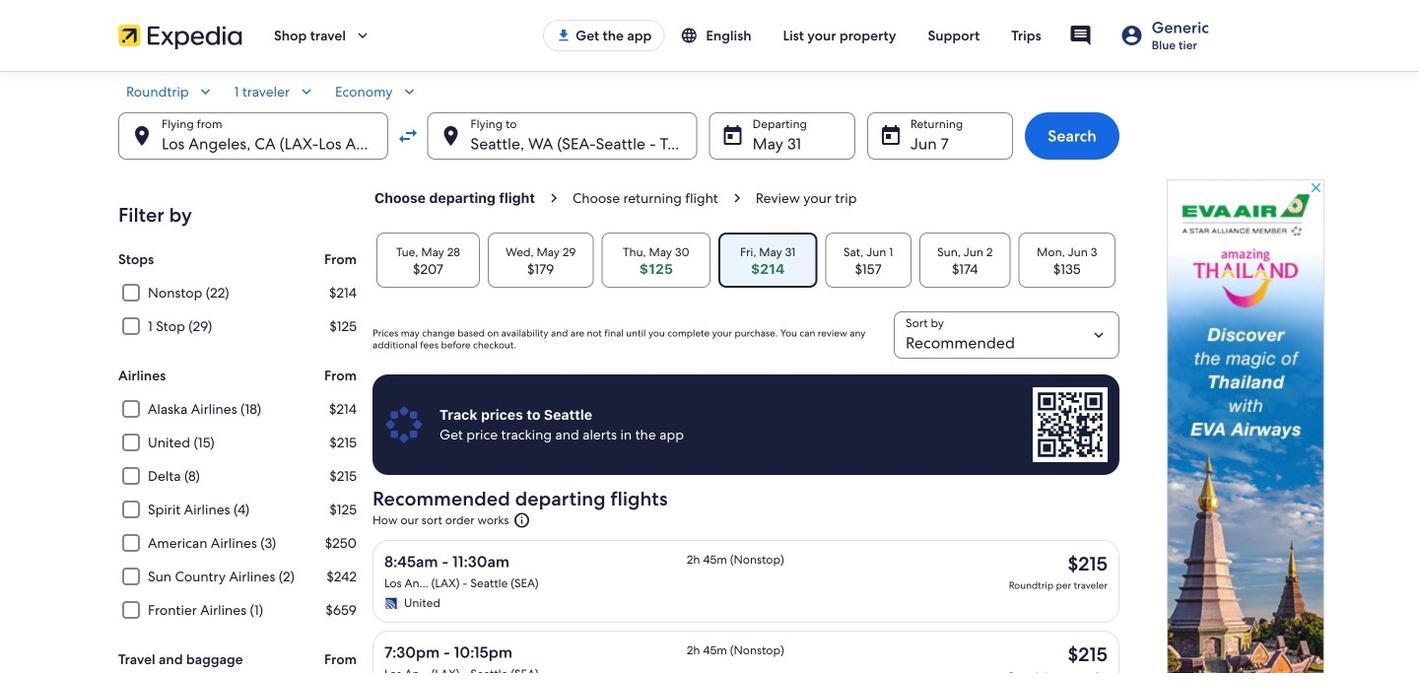 Task type: describe. For each thing, give the bounding box(es) containing it.
qr code image
[[1033, 387, 1108, 463]]

step 1 of 3. choose departing flight. current page, choose departing flight element
[[373, 189, 571, 209]]

communication center icon image
[[1070, 24, 1093, 47]]

step 2 of 3. choose returning flight, choose returning flight element
[[571, 189, 754, 209]]

theme default image
[[513, 512, 531, 530]]

oneky blue tier logo image
[[385, 405, 424, 445]]

0 horizontal spatial small image
[[298, 83, 316, 101]]

trailing image
[[354, 27, 372, 44]]



Task type: vqa. For each thing, say whether or not it's contained in the screenshot.
small icon
yes



Task type: locate. For each thing, give the bounding box(es) containing it.
small image
[[197, 83, 215, 101]]

list
[[373, 483, 1120, 674]]

small image
[[681, 27, 706, 44], [298, 83, 316, 101], [401, 83, 418, 101]]

None search field
[[118, 83, 1120, 160]]

loyalty lowtier image
[[1121, 24, 1145, 47]]

tab list
[[373, 233, 1120, 288]]

download the app button image
[[556, 28, 572, 43]]

region
[[373, 375, 1120, 475]]

2 horizontal spatial small image
[[681, 27, 706, 44]]

swap origin and destination image
[[396, 124, 420, 148]]

expedia logo image
[[118, 22, 243, 49]]

1 horizontal spatial small image
[[401, 83, 418, 101]]



